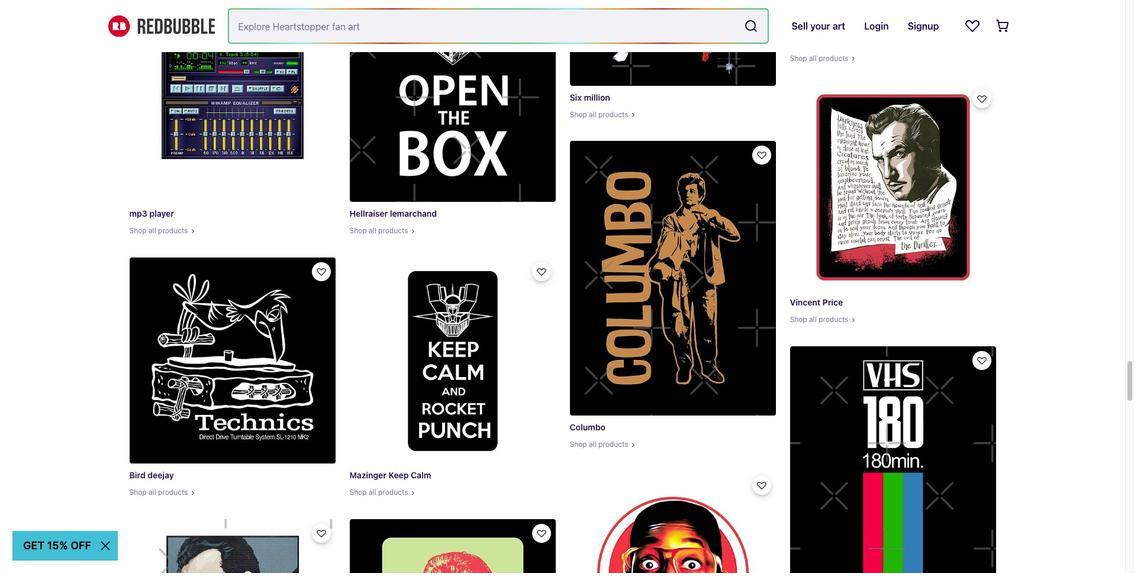Task type: locate. For each thing, give the bounding box(es) containing it.
shop down bird
[[129, 488, 147, 497]]

shop down the take
[[790, 54, 807, 62]]

shop for columbo
[[570, 440, 587, 449]]

products down columbo
[[599, 440, 629, 449]]

shop for hellraiser lemarchand
[[350, 226, 367, 235]]

shop down hellraiser
[[350, 226, 367, 235]]

None field
[[229, 9, 768, 43]]

all down columbo
[[589, 440, 597, 449]]

shop all products for bird deejay
[[129, 488, 188, 497]]

all for bird deejay
[[149, 488, 156, 497]]

all down six million at the top right
[[589, 110, 597, 119]]

me
[[823, 36, 835, 46]]

products down mazinger keep calm
[[378, 488, 408, 497]]

products down million
[[599, 110, 629, 119]]

shop for bird deejay
[[129, 488, 147, 497]]

shop for six million
[[570, 110, 587, 119]]

all down bird deejay
[[149, 488, 156, 497]]

products for mp3 player
[[158, 226, 188, 235]]

hellraiser lemarchand
[[350, 209, 437, 219]]

products for columbo
[[599, 440, 629, 449]]

six million
[[570, 92, 610, 102]]

products down player
[[158, 226, 188, 235]]

shop
[[790, 54, 807, 62], [570, 110, 587, 119], [129, 226, 147, 235], [350, 226, 367, 235], [790, 315, 807, 324], [570, 440, 587, 449], [129, 488, 147, 497], [350, 488, 367, 497]]

shop for take on me
[[790, 54, 807, 62]]

shop down mp3
[[129, 226, 147, 235]]

all down vincent price
[[809, 315, 817, 324]]

all down hellraiser
[[369, 226, 376, 235]]

shop all products down on at the top right of the page
[[790, 54, 849, 62]]

take
[[790, 36, 809, 46]]

products down hellraiser lemarchand
[[378, 226, 408, 235]]

shop all products down "deejay" at the bottom of the page
[[129, 488, 188, 497]]

on
[[811, 36, 821, 46]]

products
[[819, 54, 849, 62], [599, 110, 629, 119], [158, 226, 188, 235], [378, 226, 408, 235], [819, 315, 849, 324], [599, 440, 629, 449], [158, 488, 188, 497], [378, 488, 408, 497]]

all
[[809, 54, 817, 62], [589, 110, 597, 119], [149, 226, 156, 235], [369, 226, 376, 235], [809, 315, 817, 324], [589, 440, 597, 449], [149, 488, 156, 497], [369, 488, 376, 497]]

price
[[823, 297, 843, 307]]

shop all products down vincent price
[[790, 315, 849, 324]]

shop all products down player
[[129, 226, 188, 235]]

all down take on me
[[809, 54, 817, 62]]

bird
[[129, 470, 146, 480]]

shop all products for take on me
[[790, 54, 849, 62]]

shop down columbo
[[570, 440, 587, 449]]

products down price
[[819, 315, 849, 324]]

all down the mp3 player at the top of the page
[[149, 226, 156, 235]]

shop down vincent
[[790, 315, 807, 324]]

shop all products
[[790, 54, 849, 62], [570, 110, 629, 119], [129, 226, 188, 235], [350, 226, 408, 235], [790, 315, 849, 324], [570, 440, 629, 449], [129, 488, 188, 497], [350, 488, 408, 497]]

products for bird deejay
[[158, 488, 188, 497]]

all for take on me
[[809, 54, 817, 62]]

products for hellraiser lemarchand
[[378, 226, 408, 235]]

products down "deejay" at the bottom of the page
[[158, 488, 188, 497]]

all down mazinger
[[369, 488, 376, 497]]

all for mp3 player
[[149, 226, 156, 235]]

shop all products for columbo
[[570, 440, 629, 449]]

products down me
[[819, 54, 849, 62]]

shop all products down columbo
[[570, 440, 629, 449]]

shop down six
[[570, 110, 587, 119]]

shop all products down hellraiser
[[350, 226, 408, 235]]

shop all products down mazinger
[[350, 488, 408, 497]]

six
[[570, 92, 582, 102]]

deejay
[[148, 470, 174, 480]]

player
[[149, 208, 174, 218]]

shop all products down million
[[570, 110, 629, 119]]

shop down mazinger
[[350, 488, 367, 497]]



Task type: vqa. For each thing, say whether or not it's contained in the screenshot.
MAZINGER KEEP CALM
yes



Task type: describe. For each thing, give the bounding box(es) containing it.
products for mazinger keep calm
[[378, 488, 408, 497]]

shop all products for hellraiser lemarchand
[[350, 226, 408, 235]]

vincent price
[[790, 297, 843, 307]]

mp3 player
[[129, 208, 174, 218]]

all for columbo
[[589, 440, 597, 449]]

shop all products for six million
[[570, 110, 629, 119]]

shop all products for mp3 player
[[129, 226, 188, 235]]

vincent
[[790, 297, 821, 307]]

take on me
[[790, 36, 835, 46]]

hellraiser
[[350, 209, 388, 219]]

shop all products for vincent price
[[790, 315, 849, 324]]

products for take on me
[[819, 54, 849, 62]]

shop all products for mazinger keep calm
[[350, 488, 408, 497]]

all for mazinger keep calm
[[369, 488, 376, 497]]

all for hellraiser lemarchand
[[369, 226, 376, 235]]

Search term search field
[[229, 9, 740, 43]]

keep
[[389, 470, 409, 480]]

redbubble logo image
[[108, 15, 215, 37]]

mazinger keep calm
[[350, 470, 431, 480]]

lemarchand
[[390, 209, 437, 219]]

products for vincent price
[[819, 315, 849, 324]]

mazinger
[[350, 470, 387, 480]]

bird deejay
[[129, 470, 174, 480]]

all for six million
[[589, 110, 597, 119]]

products for six million
[[599, 110, 629, 119]]

columbo
[[570, 422, 606, 432]]

shop for mp3 player
[[129, 226, 147, 235]]

shop for mazinger keep calm
[[350, 488, 367, 497]]

million
[[584, 92, 610, 102]]

shop for vincent price
[[790, 315, 807, 324]]

mp3
[[129, 208, 147, 218]]

all for vincent price
[[809, 315, 817, 324]]

calm
[[411, 470, 431, 480]]



